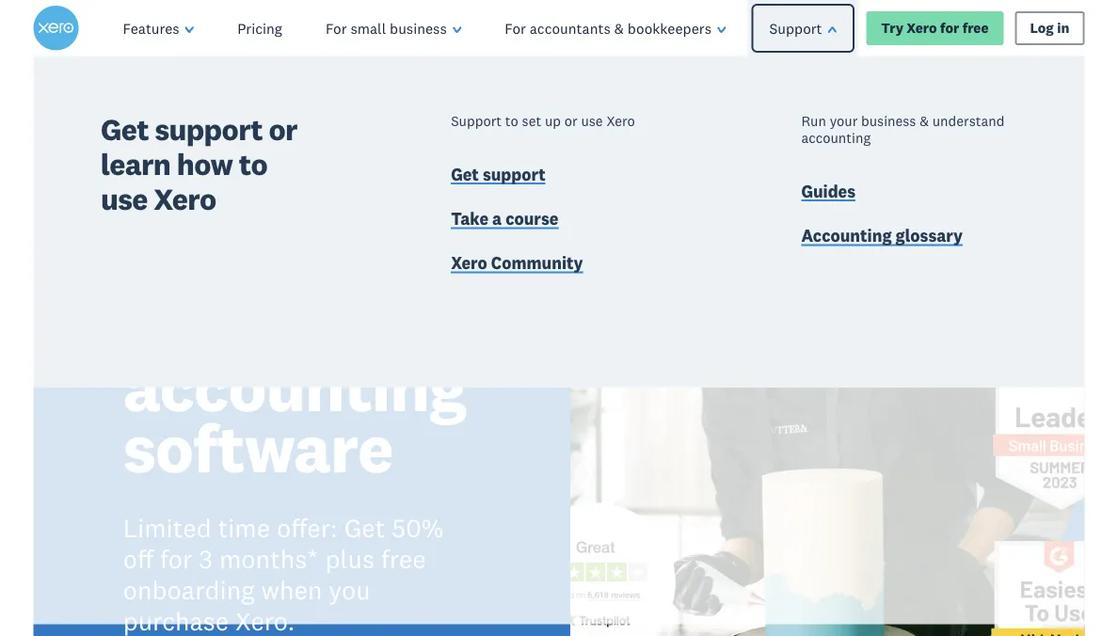 Task type: locate. For each thing, give the bounding box(es) containing it.
features button
[[101, 0, 216, 57]]

1 horizontal spatial for
[[941, 19, 960, 37]]

xero inside get support or learn how to use xero
[[154, 180, 216, 218]]

0 vertical spatial for
[[941, 19, 960, 37]]

or up what
[[269, 111, 297, 148]]

0 vertical spatial get
[[101, 111, 149, 148]]

& left understand at right top
[[920, 112, 930, 129]]

xero inside try xero for free link
[[907, 19, 938, 37]]

0 horizontal spatial support
[[155, 111, 263, 148]]

& inside run your business & understand accounting
[[920, 112, 930, 129]]

for small business button
[[304, 0, 483, 57]]

0 vertical spatial support
[[155, 111, 263, 148]]

support for get support
[[483, 164, 546, 184]]

for accountants & bookkeepers
[[505, 19, 712, 37]]

support for support
[[770, 19, 823, 37]]

or
[[269, 111, 297, 148], [565, 112, 578, 129]]

2 vertical spatial get
[[344, 512, 385, 545]]

support for get support or learn how to use xero
[[155, 111, 263, 148]]

1 horizontal spatial &
[[920, 112, 930, 129]]

get inside get support or learn how to use xero
[[101, 111, 149, 148]]

0 vertical spatial support
[[770, 19, 823, 37]]

xero inside xero community 'link'
[[451, 253, 488, 274]]

& right accountants
[[615, 19, 624, 37]]

1 vertical spatial business
[[862, 112, 917, 129]]

0 horizontal spatial for
[[326, 19, 347, 37]]

you inside back to what you love with xero accounting software
[[123, 223, 235, 308]]

for right 'try'
[[941, 19, 960, 37]]

back to what you love with xero accounting software
[[123, 101, 467, 491]]

support inside dropdown button
[[770, 19, 823, 37]]

1 horizontal spatial or
[[565, 112, 578, 129]]

run your business & understand accounting
[[802, 112, 1005, 146]]

pricing
[[238, 19, 283, 37]]

business inside dropdown button
[[390, 19, 447, 37]]

features
[[123, 19, 180, 37]]

for accountants & bookkeepers button
[[483, 0, 748, 57]]

0 horizontal spatial you
[[123, 223, 235, 308]]

to inside get support or learn how to use xero
[[239, 145, 268, 183]]

log
[[1031, 19, 1055, 37]]

you
[[123, 223, 235, 308], [329, 575, 371, 607]]

1 vertical spatial for
[[160, 543, 193, 576]]

1 vertical spatial support
[[483, 164, 546, 184]]

0 horizontal spatial use
[[101, 180, 148, 218]]

0 vertical spatial you
[[123, 223, 235, 308]]

small
[[351, 19, 386, 37]]

1 horizontal spatial you
[[329, 575, 371, 607]]

for inside "for small business" dropdown button
[[326, 19, 347, 37]]

business inside run your business & understand accounting
[[862, 112, 917, 129]]

1 horizontal spatial accounting
[[802, 129, 871, 146]]

0 horizontal spatial &
[[615, 19, 624, 37]]

0 vertical spatial &
[[615, 19, 624, 37]]

community
[[491, 253, 583, 274]]

support
[[155, 111, 263, 148], [483, 164, 546, 184]]

1 for from the left
[[326, 19, 347, 37]]

get support link
[[451, 163, 546, 188]]

accountants
[[530, 19, 611, 37]]

2 horizontal spatial to
[[506, 112, 519, 129]]

1 vertical spatial support
[[451, 112, 502, 129]]

50%
[[392, 512, 444, 545]]

free left log
[[963, 19, 989, 37]]

0 horizontal spatial accounting
[[123, 345, 467, 430]]

love
[[249, 223, 377, 308]]

1 horizontal spatial for
[[505, 19, 526, 37]]

0 horizontal spatial business
[[390, 19, 447, 37]]

1 horizontal spatial business
[[862, 112, 917, 129]]

business right small
[[390, 19, 447, 37]]

0 vertical spatial business
[[390, 19, 447, 37]]

take
[[451, 208, 489, 229]]

accounting
[[802, 225, 892, 246]]

1 vertical spatial get
[[451, 164, 479, 184]]

for for for accountants & bookkeepers
[[505, 19, 526, 37]]

accounting inside run your business & understand accounting
[[802, 129, 871, 146]]

1 horizontal spatial support
[[483, 164, 546, 184]]

0 vertical spatial free
[[963, 19, 989, 37]]

use inside get support or learn how to use xero
[[101, 180, 148, 218]]

2 for from the left
[[505, 19, 526, 37]]

1 horizontal spatial use
[[581, 112, 603, 129]]

business
[[390, 19, 447, 37], [862, 112, 917, 129]]

use
[[581, 112, 603, 129], [101, 180, 148, 218]]

when
[[261, 575, 323, 607]]

get up take
[[451, 164, 479, 184]]

set
[[522, 112, 542, 129]]

0 horizontal spatial for
[[160, 543, 193, 576]]

get support or learn how to use xero
[[101, 111, 297, 218]]

to for back
[[123, 162, 188, 247]]

off
[[123, 543, 154, 576]]

months*
[[219, 543, 319, 576]]

1 vertical spatial accounting
[[123, 345, 467, 430]]

to inside back to what you love with xero accounting software
[[123, 162, 188, 247]]

back
[[247, 101, 396, 186]]

xero.
[[236, 606, 295, 637]]

for small business
[[326, 19, 447, 37]]

0 horizontal spatial support
[[451, 112, 502, 129]]

0 horizontal spatial get
[[101, 111, 149, 148]]

0 horizontal spatial free
[[381, 543, 426, 576]]

1 horizontal spatial support
[[770, 19, 823, 37]]

for
[[941, 19, 960, 37], [160, 543, 193, 576]]

accounting glossary
[[802, 225, 963, 246]]

xero inside back to what you love with xero accounting software
[[273, 284, 415, 369]]

1 vertical spatial you
[[329, 575, 371, 607]]

or right up on the top of the page
[[565, 112, 578, 129]]

0 horizontal spatial or
[[269, 111, 297, 148]]

1 horizontal spatial get
[[344, 512, 385, 545]]

in
[[1058, 19, 1070, 37]]

get
[[101, 111, 149, 148], [451, 164, 479, 184], [344, 512, 385, 545]]

support inside get support or learn how to use xero
[[155, 111, 263, 148]]

for left small
[[326, 19, 347, 37]]

what
[[202, 162, 356, 247]]

get left how
[[101, 111, 149, 148]]

learn
[[101, 145, 171, 183]]

xero
[[907, 19, 938, 37], [607, 112, 636, 129], [154, 180, 216, 218], [451, 253, 488, 274], [273, 284, 415, 369]]

free
[[963, 19, 989, 37], [381, 543, 426, 576]]

1 horizontal spatial to
[[239, 145, 268, 183]]

try xero for free
[[882, 19, 989, 37]]

2 horizontal spatial get
[[451, 164, 479, 184]]

log in
[[1031, 19, 1070, 37]]

1 vertical spatial &
[[920, 112, 930, 129]]

accounting
[[802, 129, 871, 146], [123, 345, 467, 430]]

0 horizontal spatial to
[[123, 162, 188, 247]]

use right up on the top of the page
[[581, 112, 603, 129]]

plus
[[325, 543, 375, 576]]

for inside for accountants & bookkeepers dropdown button
[[505, 19, 526, 37]]

support button
[[743, 0, 865, 57]]

to
[[506, 112, 519, 129], [239, 145, 268, 183], [123, 162, 188, 247]]

for left 3
[[160, 543, 193, 576]]

use left how
[[101, 180, 148, 218]]

0 vertical spatial accounting
[[802, 129, 871, 146]]

business right the your
[[862, 112, 917, 129]]

support
[[770, 19, 823, 37], [451, 112, 502, 129]]

or inside get support or learn how to use xero
[[269, 111, 297, 148]]

get left 50%
[[344, 512, 385, 545]]

1 vertical spatial use
[[101, 180, 148, 218]]

a xero user decorating a cake with blue icing. social proof badges surrounding the circular image. image
[[571, 57, 1085, 637]]

a
[[493, 208, 502, 229]]

&
[[615, 19, 624, 37], [920, 112, 930, 129]]

1 vertical spatial free
[[381, 543, 426, 576]]

3
[[199, 543, 213, 576]]

for left accountants
[[505, 19, 526, 37]]

try xero for free link
[[867, 11, 1004, 45]]

for
[[326, 19, 347, 37], [505, 19, 526, 37]]

free right 'plus'
[[381, 543, 426, 576]]

software
[[123, 406, 393, 491]]

0 vertical spatial use
[[581, 112, 603, 129]]



Task type: vqa. For each thing, say whether or not it's contained in the screenshot.
leftmost For
yes



Task type: describe. For each thing, give the bounding box(es) containing it.
for for for small business
[[326, 19, 347, 37]]

pricing link
[[216, 0, 304, 57]]

take a course
[[451, 208, 559, 229]]

limited time offer: get 50% off for 3 months* plus free onboarding when you purchase xero.
[[123, 512, 444, 637]]

purchase
[[123, 606, 229, 637]]

you inside limited time offer: get 50% off for 3 months* plus free onboarding when you purchase xero.
[[329, 575, 371, 607]]

accounting glossary link
[[802, 225, 963, 250]]

up
[[545, 112, 561, 129]]

1 horizontal spatial free
[[963, 19, 989, 37]]

log in link
[[1016, 11, 1085, 45]]

business for your
[[862, 112, 917, 129]]

business for small
[[390, 19, 447, 37]]

limited
[[123, 512, 212, 545]]

try
[[882, 19, 904, 37]]

with
[[123, 284, 259, 369]]

bookkeepers
[[628, 19, 712, 37]]

get for get support
[[451, 164, 479, 184]]

how
[[177, 145, 233, 183]]

offer:
[[277, 512, 338, 545]]

your
[[830, 112, 858, 129]]

guides link
[[802, 180, 856, 205]]

xero community
[[451, 253, 583, 274]]

support for support to set up or use xero
[[451, 112, 502, 129]]

get inside limited time offer: get 50% off for 3 months* plus free onboarding when you purchase xero.
[[344, 512, 385, 545]]

onboarding
[[123, 575, 255, 607]]

for inside limited time offer: get 50% off for 3 months* plus free onboarding when you purchase xero.
[[160, 543, 193, 576]]

understand
[[933, 112, 1005, 129]]

xero community link
[[451, 253, 583, 278]]

take a course link
[[451, 208, 559, 233]]

get for get support or learn how to use xero
[[101, 111, 149, 148]]

time
[[218, 512, 270, 545]]

support to set up or use xero
[[451, 112, 636, 129]]

course
[[506, 208, 559, 229]]

glossary
[[896, 225, 963, 246]]

xero homepage image
[[34, 6, 79, 51]]

run
[[802, 112, 827, 129]]

& inside dropdown button
[[615, 19, 624, 37]]

to for support
[[506, 112, 519, 129]]

guides
[[802, 181, 856, 201]]

free inside limited time offer: get 50% off for 3 months* plus free onboarding when you purchase xero.
[[381, 543, 426, 576]]

get support
[[451, 164, 546, 184]]



